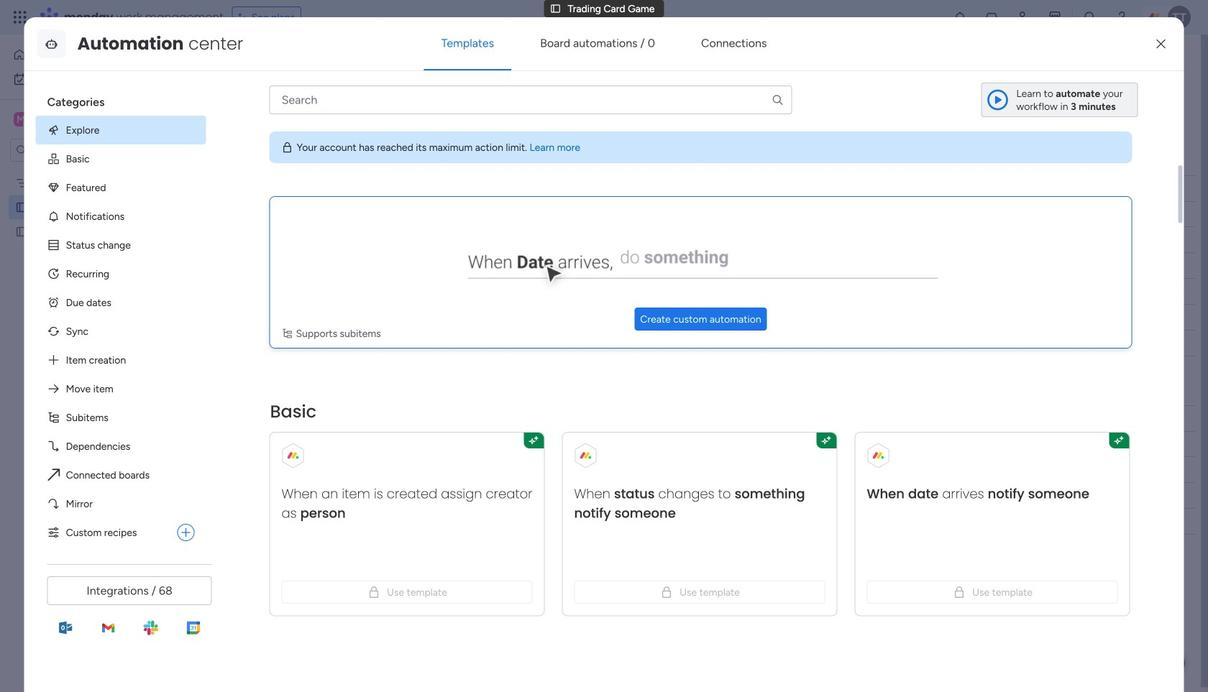 Task type: describe. For each thing, give the bounding box(es) containing it.
terry turtle image
[[1168, 6, 1191, 29]]

angle down image
[[293, 118, 300, 129]]

help image
[[1115, 10, 1129, 24]]

Search for a column type search field
[[269, 86, 792, 114]]

1 vertical spatial option
[[0, 170, 183, 173]]

2 vertical spatial option
[[36, 519, 172, 547]]

v2 search image
[[324, 116, 334, 132]]



Task type: locate. For each thing, give the bounding box(es) containing it.
None field
[[244, 152, 323, 170], [523, 181, 561, 197], [609, 181, 646, 197], [714, 181, 743, 197], [523, 411, 561, 427], [609, 411, 646, 427], [714, 411, 743, 427], [244, 152, 323, 170], [523, 181, 561, 197], [609, 181, 646, 197], [714, 181, 743, 197], [523, 411, 561, 427], [609, 411, 646, 427], [714, 411, 743, 427]]

notifications image
[[953, 10, 968, 24]]

tab
[[312, 76, 335, 99]]

0 vertical spatial option
[[9, 43, 175, 66]]

list box
[[36, 83, 218, 547], [0, 168, 183, 438]]

invite members image
[[1016, 10, 1031, 24]]

heading
[[36, 83, 206, 116]]

public board image
[[15, 201, 29, 214]]

collapse image
[[1165, 118, 1177, 129]]

Search in workspace field
[[30, 142, 120, 159]]

see plans image
[[239, 9, 252, 25]]

search image
[[772, 93, 784, 106]]

None search field
[[269, 86, 792, 114]]

workspace selection element
[[14, 111, 120, 129]]

select product image
[[13, 10, 27, 24]]

Search field
[[334, 114, 378, 134]]

search everything image
[[1083, 10, 1098, 24]]

public board image
[[15, 225, 29, 239]]

monday marketplace image
[[1048, 10, 1062, 24]]

option
[[9, 43, 175, 66], [0, 170, 183, 173], [36, 519, 172, 547]]

arrow down image
[[503, 115, 520, 132]]

tab list
[[218, 76, 1180, 100]]

update feed image
[[985, 10, 999, 24]]

add view image
[[320, 83, 326, 93]]

workspace image
[[14, 112, 28, 127]]



Task type: vqa. For each thing, say whether or not it's contained in the screenshot.
dapulse close icon
no



